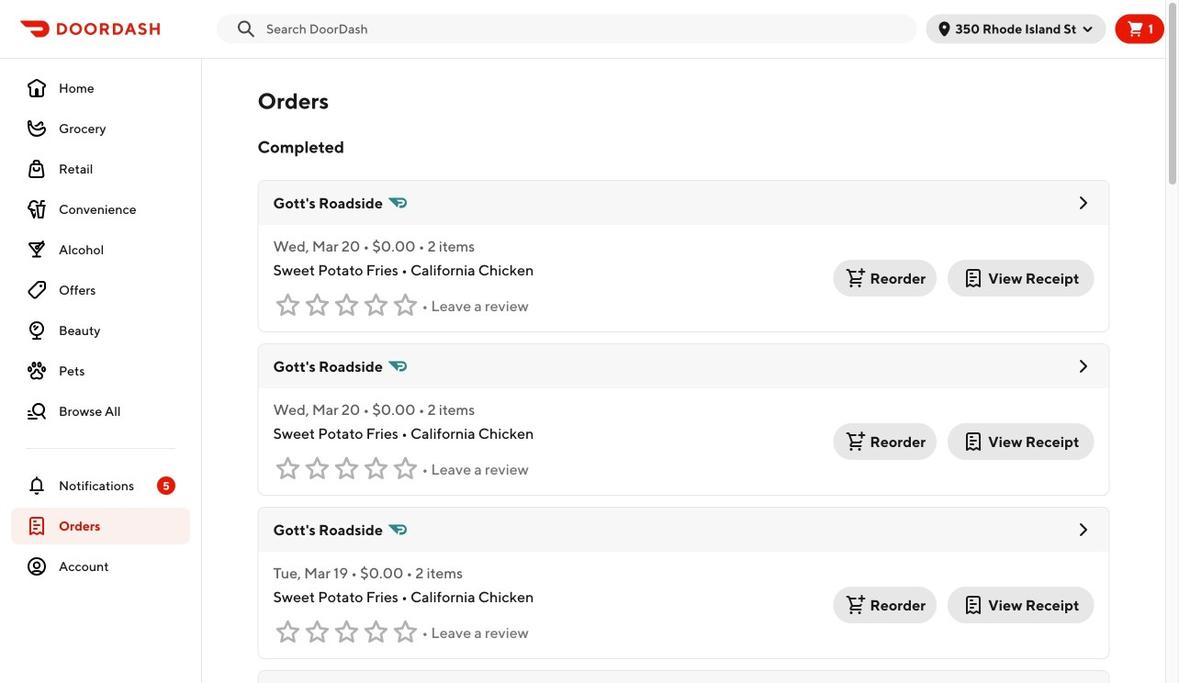 Task type: vqa. For each thing, say whether or not it's contained in the screenshot.
"(16" within $1.59 wawa lemonade strawberry bottle (16 oz)
no



Task type: describe. For each thing, give the bounding box(es) containing it.
Store search: begin typing to search for stores available on DoorDash text field
[[266, 20, 906, 38]]



